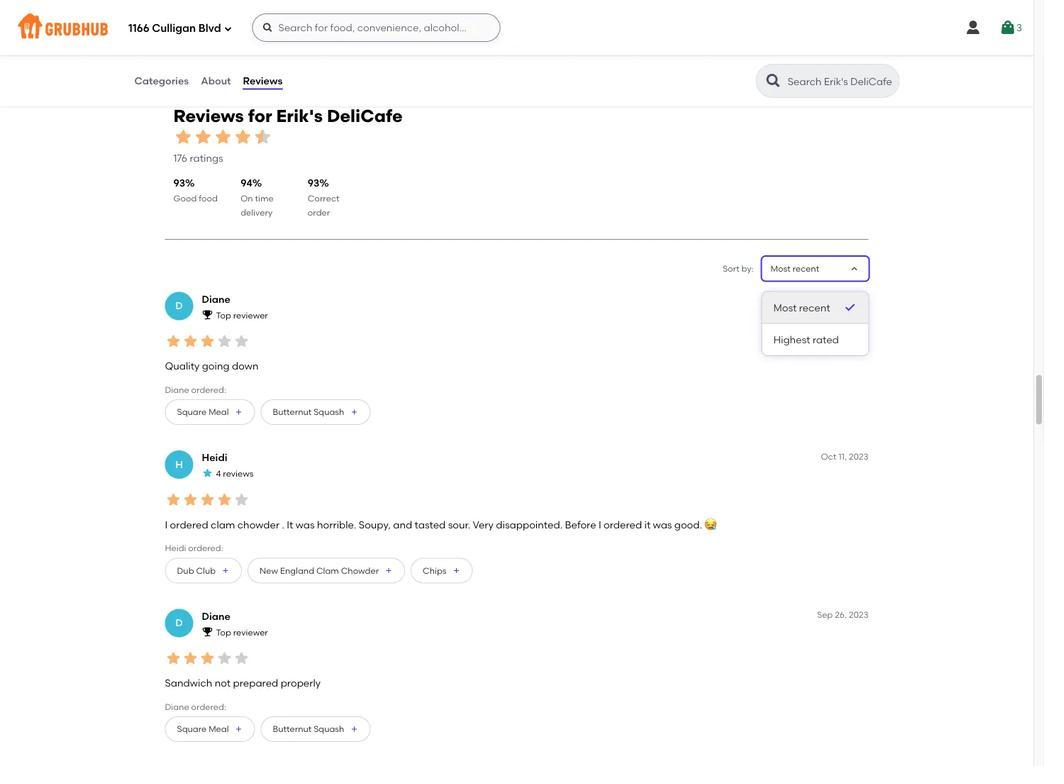 Task type: locate. For each thing, give the bounding box(es) containing it.
svg image
[[965, 19, 982, 36], [224, 24, 232, 33]]

caret down icon image
[[849, 263, 860, 275]]

most right by: in the right of the page
[[771, 264, 791, 274]]

plus icon image inside dub club button
[[221, 567, 230, 575]]

1 vertical spatial reviewer
[[233, 628, 268, 638]]

1 vertical spatial ordered:
[[188, 544, 223, 554]]

square meal button for not
[[165, 717, 255, 742]]

1 vertical spatial square meal button
[[165, 717, 255, 742]]

plus icon image for square meal button corresponding to not
[[235, 725, 243, 734]]

square for sandwich
[[177, 724, 207, 735]]

1 vertical spatial butternut
[[273, 724, 312, 735]]

1 93 from the left
[[174, 178, 185, 190]]

not
[[215, 678, 231, 690]]

ordered up heidi ordered:
[[170, 519, 208, 531]]

top up not
[[216, 628, 231, 638]]

butternut squash for quality  going  down
[[273, 407, 344, 417]]

time
[[255, 193, 274, 204]]

diane down sandwich
[[165, 702, 189, 712]]

top up going
[[216, 310, 231, 321]]

ago
[[853, 293, 869, 303]]

2 square from the top
[[177, 724, 207, 735]]

square down sandwich
[[177, 724, 207, 735]]

star icon image
[[174, 127, 193, 147], [193, 127, 213, 147], [213, 127, 233, 147], [233, 127, 253, 147], [253, 127, 273, 147], [253, 127, 273, 147], [165, 333, 182, 350], [182, 333, 199, 350], [199, 333, 216, 350], [216, 333, 233, 350], [233, 333, 250, 350], [202, 468, 213, 479], [165, 492, 182, 509], [182, 492, 199, 509], [199, 492, 216, 509], [216, 492, 233, 509], [233, 492, 250, 509], [165, 650, 182, 667], [182, 650, 199, 667], [199, 650, 216, 667], [216, 650, 233, 667], [233, 650, 250, 667]]

heidi up the 4
[[202, 452, 227, 464]]

svg image right blvd
[[224, 24, 232, 33]]

recent up the "2"
[[793, 264, 820, 274]]

down
[[232, 361, 259, 373]]

diane ordered: down sandwich
[[165, 702, 226, 712]]

d down dub
[[175, 617, 183, 630]]

1 vertical spatial most
[[774, 302, 797, 314]]

Sort by: field
[[771, 263, 820, 275]]

and
[[393, 519, 412, 531]]

square meal down sandwich
[[177, 724, 229, 735]]

2 d from the top
[[175, 617, 183, 630]]

93
[[174, 178, 185, 190], [308, 178, 320, 190]]

2 square meal from the top
[[177, 724, 229, 735]]

delicafe
[[327, 106, 403, 126]]

0 vertical spatial d
[[175, 300, 183, 312]]

1 vertical spatial heidi
[[165, 544, 186, 554]]

d for quality  going  down
[[175, 300, 183, 312]]

heidi for heidi
[[202, 452, 227, 464]]

1 reviewer from the top
[[233, 310, 268, 321]]

trophy icon image
[[202, 309, 213, 321], [202, 627, 213, 638]]

1 vertical spatial meal
[[209, 724, 229, 735]]

1 horizontal spatial svg image
[[965, 19, 982, 36]]

meal down going
[[209, 407, 229, 417]]

was right it
[[296, 519, 315, 531]]

diane ordered: for quality
[[165, 385, 226, 395]]

2 butternut from the top
[[273, 724, 312, 735]]

delivery
[[241, 208, 273, 218]]

diane down quality
[[165, 385, 189, 395]]

plus icon image inside chips button
[[452, 567, 461, 575]]

horrible.
[[317, 519, 357, 531]]

was
[[296, 519, 315, 531], [653, 519, 672, 531]]

square down quality
[[177, 407, 207, 417]]

correct
[[308, 193, 340, 204]]

0 vertical spatial square meal button
[[165, 400, 255, 425]]

i up heidi ordered:
[[165, 519, 168, 531]]

2023 right 26,
[[849, 610, 869, 620]]

svg image left 3 button
[[965, 19, 982, 36]]

1 vertical spatial most recent
[[774, 302, 831, 314]]

1 d from the top
[[175, 300, 183, 312]]

1 butternut squash button from the top
[[261, 400, 371, 425]]

top for going
[[216, 310, 231, 321]]

0 vertical spatial most
[[771, 264, 791, 274]]

square meal button
[[165, 400, 255, 425], [165, 717, 255, 742]]

0 horizontal spatial was
[[296, 519, 315, 531]]

93 inside 93 correct order
[[308, 178, 320, 190]]

disappointed.
[[496, 519, 563, 531]]

0 vertical spatial square meal
[[177, 407, 229, 417]]

new
[[260, 566, 278, 576]]

most recent option
[[763, 292, 869, 324]]

1 vertical spatial 2023
[[849, 610, 869, 620]]

meal for going
[[209, 407, 229, 417]]

2 top reviewer from the top
[[216, 628, 268, 638]]

prepared
[[233, 678, 278, 690]]

svg image
[[1000, 19, 1017, 36], [262, 22, 274, 33]]

0 vertical spatial butternut squash
[[273, 407, 344, 417]]

trophy icon image up sandwich
[[202, 627, 213, 638]]

top reviewer up sandwich not prepared  properly at the left bottom of the page
[[216, 628, 268, 638]]

butternut squash button
[[261, 400, 371, 425], [261, 717, 371, 742]]

d
[[175, 300, 183, 312], [175, 617, 183, 630]]

1 square meal from the top
[[177, 407, 229, 417]]

1 squash from the top
[[314, 407, 344, 417]]

good
[[174, 193, 197, 204]]

1 vertical spatial square
[[177, 724, 207, 735]]

1 horizontal spatial was
[[653, 519, 672, 531]]

reviewer up prepared
[[233, 628, 268, 638]]

h
[[175, 459, 183, 471]]

was right 'it'
[[653, 519, 672, 531]]

clam
[[211, 519, 235, 531]]

0 vertical spatial trophy icon image
[[202, 309, 213, 321]]

0 vertical spatial square
[[177, 407, 207, 417]]

ordered:
[[191, 385, 226, 395], [188, 544, 223, 554], [191, 702, 226, 712]]

square meal down quality  going  down
[[177, 407, 229, 417]]

0 vertical spatial reviewer
[[233, 310, 268, 321]]

1 vertical spatial butternut squash
[[273, 724, 344, 735]]

1 square meal button from the top
[[165, 400, 255, 425]]

0 horizontal spatial svg image
[[224, 24, 232, 33]]

heidi
[[202, 452, 227, 464], [165, 544, 186, 554]]

0 vertical spatial heidi
[[202, 452, 227, 464]]

about
[[201, 75, 231, 87]]

heidi up dub
[[165, 544, 186, 554]]

1 i from the left
[[165, 519, 168, 531]]

1 butternut from the top
[[273, 407, 312, 417]]

ordered: down not
[[191, 702, 226, 712]]

1 vertical spatial diane ordered:
[[165, 702, 226, 712]]

93 up good
[[174, 178, 185, 190]]

2 top from the top
[[216, 628, 231, 638]]

2 meal from the top
[[209, 724, 229, 735]]

diane
[[202, 293, 231, 305], [165, 385, 189, 395], [202, 610, 231, 623], [165, 702, 189, 712]]

clam
[[316, 566, 339, 576]]

2 was from the left
[[653, 519, 672, 531]]

1 top reviewer from the top
[[216, 310, 268, 321]]

0 horizontal spatial i
[[165, 519, 168, 531]]

1 vertical spatial butternut squash button
[[261, 717, 371, 742]]

reviewer for prepared
[[233, 628, 268, 638]]

for
[[248, 106, 272, 126]]

2 butternut squash button from the top
[[261, 717, 371, 742]]

before
[[565, 519, 597, 531]]

reviews inside button
[[243, 75, 283, 87]]

0 horizontal spatial heidi
[[165, 544, 186, 554]]

sandwich not prepared  properly
[[165, 678, 321, 690]]

2 93 from the left
[[308, 178, 320, 190]]

94
[[241, 178, 252, 190]]

2 square meal button from the top
[[165, 717, 255, 742]]

categories button
[[134, 55, 190, 106]]

2 reviewer from the top
[[233, 628, 268, 638]]

trophy icon image for not
[[202, 627, 213, 638]]

most up highest
[[774, 302, 797, 314]]

i
[[165, 519, 168, 531], [599, 519, 602, 531]]

1 butternut squash from the top
[[273, 407, 344, 417]]

reviews up the for
[[243, 75, 283, 87]]

176
[[174, 152, 187, 164]]

weeks
[[825, 293, 850, 303]]

reviews down about
[[174, 106, 244, 126]]

reviewer
[[233, 310, 268, 321], [233, 628, 268, 638]]

1 vertical spatial trophy icon image
[[202, 627, 213, 638]]

0 vertical spatial squash
[[314, 407, 344, 417]]

butternut squash
[[273, 407, 344, 417], [273, 724, 344, 735]]

butternut
[[273, 407, 312, 417], [273, 724, 312, 735]]

0 vertical spatial diane ordered:
[[165, 385, 226, 395]]

recent inside option
[[799, 302, 831, 314]]

2 vertical spatial ordered:
[[191, 702, 226, 712]]

93 inside 93 good food
[[174, 178, 185, 190]]

svg image inside 3 button
[[1000, 19, 1017, 36]]

meal
[[209, 407, 229, 417], [209, 724, 229, 735]]

plus icon image inside new england clam chowder button
[[385, 567, 393, 575]]

recent
[[793, 264, 820, 274], [799, 302, 831, 314]]

2 2023 from the top
[[849, 610, 869, 620]]

most recent up highest rated
[[774, 302, 831, 314]]

1 horizontal spatial svg image
[[1000, 19, 1017, 36]]

top reviewer
[[216, 310, 268, 321], [216, 628, 268, 638]]

most
[[771, 264, 791, 274], [774, 302, 797, 314]]

1 vertical spatial squash
[[314, 724, 344, 735]]

1 was from the left
[[296, 519, 315, 531]]

2 ordered from the left
[[604, 519, 642, 531]]

2 squash from the top
[[314, 724, 344, 735]]

d up quality
[[175, 300, 183, 312]]

top for not
[[216, 628, 231, 638]]

reviewer up down
[[233, 310, 268, 321]]

1 vertical spatial reviews
[[174, 106, 244, 126]]

it
[[645, 519, 651, 531]]

1 horizontal spatial heidi
[[202, 452, 227, 464]]

recent up highest rated
[[799, 302, 831, 314]]

sour.
[[448, 519, 471, 531]]

1 top from the top
[[216, 310, 231, 321]]

reviews
[[243, 75, 283, 87], [174, 106, 244, 126]]

i right before
[[599, 519, 602, 531]]

dub club button
[[165, 558, 242, 584]]

1 vertical spatial d
[[175, 617, 183, 630]]

top reviewer up down
[[216, 310, 268, 321]]

2023
[[849, 452, 869, 462], [849, 610, 869, 620]]

ordered: for going
[[191, 385, 226, 395]]

1 square from the top
[[177, 407, 207, 417]]

meal down not
[[209, 724, 229, 735]]

0 vertical spatial ordered:
[[191, 385, 226, 395]]

butternut squash button for quality  going  down
[[261, 400, 371, 425]]

1 vertical spatial top reviewer
[[216, 628, 268, 638]]

1 diane ordered: from the top
[[165, 385, 226, 395]]

top
[[216, 310, 231, 321], [216, 628, 231, 638]]

diane ordered: for sandwich
[[165, 702, 226, 712]]

0 vertical spatial top
[[216, 310, 231, 321]]

0 horizontal spatial 93
[[174, 178, 185, 190]]

1 horizontal spatial i
[[599, 519, 602, 531]]

93 for 93 correct order
[[308, 178, 320, 190]]

most recent up the "2"
[[771, 264, 820, 274]]

going
[[202, 361, 230, 373]]

1 meal from the top
[[209, 407, 229, 417]]

1 vertical spatial top
[[216, 628, 231, 638]]

0 vertical spatial butternut
[[273, 407, 312, 417]]

check icon image
[[843, 301, 858, 315]]

0 vertical spatial reviews
[[243, 75, 283, 87]]

1 2023 from the top
[[849, 452, 869, 462]]

plus icon image for going square meal button
[[235, 408, 243, 417]]

top reviewer for down
[[216, 310, 268, 321]]

sep
[[818, 610, 833, 620]]

main navigation navigation
[[0, 0, 1034, 55]]

trophy icon image up quality  going  down
[[202, 309, 213, 321]]

2023 right 11,
[[849, 452, 869, 462]]

square meal button down quality  going  down
[[165, 400, 255, 425]]

2 diane ordered: from the top
[[165, 702, 226, 712]]

1 horizontal spatial ordered
[[604, 519, 642, 531]]

ordered left 'it'
[[604, 519, 642, 531]]

recent inside field
[[793, 264, 820, 274]]

1 trophy icon image from the top
[[202, 309, 213, 321]]

heidi for heidi ordered:
[[165, 544, 186, 554]]

square
[[177, 407, 207, 417], [177, 724, 207, 735]]

2 butternut squash from the top
[[273, 724, 344, 735]]

ordered
[[170, 519, 208, 531], [604, 519, 642, 531]]

culligan
[[152, 22, 196, 35]]

0 vertical spatial meal
[[209, 407, 229, 417]]

Search for food, convenience, alcohol... search field
[[252, 13, 501, 42]]

93 up correct
[[308, 178, 320, 190]]

diane ordered: down quality
[[165, 385, 226, 395]]

0 horizontal spatial ordered
[[170, 519, 208, 531]]

0 vertical spatial recent
[[793, 264, 820, 274]]

about button
[[200, 55, 232, 106]]

ordered: up club
[[188, 544, 223, 554]]

plus icon image
[[235, 408, 243, 417], [350, 408, 359, 417], [221, 567, 230, 575], [385, 567, 393, 575], [452, 567, 461, 575], [235, 725, 243, 734], [350, 725, 359, 734]]

0 vertical spatial 2023
[[849, 452, 869, 462]]

0 vertical spatial top reviewer
[[216, 310, 268, 321]]

0 vertical spatial butternut squash button
[[261, 400, 371, 425]]

2 trophy icon image from the top
[[202, 627, 213, 638]]

square meal button down not
[[165, 717, 255, 742]]

reviewer for down
[[233, 310, 268, 321]]

most recent inside option
[[774, 302, 831, 314]]

squash
[[314, 407, 344, 417], [314, 724, 344, 735]]

1 horizontal spatial 93
[[308, 178, 320, 190]]

1 vertical spatial square meal
[[177, 724, 229, 735]]

club
[[196, 566, 216, 576]]

1 vertical spatial recent
[[799, 302, 831, 314]]

ordered: down quality  going  down
[[191, 385, 226, 395]]



Task type: describe. For each thing, give the bounding box(es) containing it.
oct 11, 2023
[[821, 452, 869, 462]]

it
[[287, 519, 293, 531]]

93 good food
[[174, 178, 218, 204]]

square meal for quality
[[177, 407, 229, 417]]

1166 culligan blvd
[[128, 22, 221, 35]]

chowder
[[238, 519, 280, 531]]

sort by:
[[723, 264, 754, 274]]

sandwich
[[165, 678, 212, 690]]

top reviewer for prepared
[[216, 628, 268, 638]]

2 weeks ago
[[818, 293, 869, 303]]

erik's
[[276, 106, 323, 126]]

squash for quality  going  down
[[314, 407, 344, 417]]

1166
[[128, 22, 149, 35]]

d for sandwich not prepared  properly
[[175, 617, 183, 630]]

heidi ordered:
[[165, 544, 223, 554]]

england
[[280, 566, 314, 576]]

😪
[[705, 519, 715, 531]]

butternut for down
[[273, 407, 312, 417]]

sort
[[723, 264, 740, 274]]

most inside option
[[774, 302, 797, 314]]

4 reviews
[[216, 469, 254, 479]]

0 horizontal spatial svg image
[[262, 22, 274, 33]]

ordered: for not
[[191, 702, 226, 712]]

properly
[[281, 678, 321, 690]]

square meal button for going
[[165, 400, 255, 425]]

chips
[[423, 566, 447, 576]]

94 on time delivery
[[241, 178, 274, 218]]

meal for not
[[209, 724, 229, 735]]

good.
[[675, 519, 703, 531]]

on
[[241, 193, 253, 204]]

176 ratings
[[174, 152, 223, 164]]

tasted
[[415, 519, 446, 531]]

reviews
[[223, 469, 254, 479]]

highest rated
[[774, 334, 839, 346]]

93 correct order
[[308, 178, 340, 218]]

i ordered clam chowder . it was horrible.  soupy, and tasted sour. very disappointed.  before i ordered it was good.  😪
[[165, 519, 715, 531]]

trophy icon image for going
[[202, 309, 213, 321]]

butternut for prepared
[[273, 724, 312, 735]]

plus icon image for new england clam chowder button
[[385, 567, 393, 575]]

most inside field
[[771, 264, 791, 274]]

diane down club
[[202, 610, 231, 623]]

rated
[[813, 334, 839, 346]]

oct
[[821, 452, 837, 462]]

squash for sandwich not prepared  properly
[[314, 724, 344, 735]]

4
[[216, 469, 221, 479]]

reviews for reviews
[[243, 75, 283, 87]]

quality  going  down
[[165, 361, 259, 373]]

3
[[1017, 22, 1023, 34]]

quality
[[165, 361, 200, 373]]

very
[[473, 519, 494, 531]]

highest
[[774, 334, 811, 346]]

food
[[199, 193, 218, 204]]

0 vertical spatial most recent
[[771, 264, 820, 274]]

search icon image
[[765, 72, 782, 89]]

plus icon image for butternut squash button related to quality  going  down
[[350, 408, 359, 417]]

blvd
[[199, 22, 221, 35]]

butternut squash for sandwich not prepared  properly
[[273, 724, 344, 735]]

2 i from the left
[[599, 519, 602, 531]]

dub
[[177, 566, 194, 576]]

chips button
[[411, 558, 473, 584]]

11,
[[839, 452, 847, 462]]

reviews for erik's delicafe
[[174, 106, 403, 126]]

diane up going
[[202, 293, 231, 305]]

soupy,
[[359, 519, 391, 531]]

.
[[282, 519, 285, 531]]

Search Erik's DeliCafe search field
[[787, 75, 895, 88]]

93 for 93 good food
[[174, 178, 185, 190]]

sep 26, 2023
[[818, 610, 869, 620]]

ratings
[[190, 152, 223, 164]]

new england clam chowder button
[[248, 558, 405, 584]]

dub club
[[177, 566, 216, 576]]

chowder
[[341, 566, 379, 576]]

square meal for sandwich
[[177, 724, 229, 735]]

26,
[[835, 610, 847, 620]]

by:
[[742, 264, 754, 274]]

ordered: for ordered
[[188, 544, 223, 554]]

plus icon image for chips button at left bottom
[[452, 567, 461, 575]]

reviews for reviews for erik's delicafe
[[174, 106, 244, 126]]

order
[[308, 208, 330, 218]]

2023 for sandwich not prepared  properly
[[849, 610, 869, 620]]

2023 for i ordered clam chowder . it was horrible.  soupy, and tasted sour. very disappointed.  before i ordered it was good.  😪
[[849, 452, 869, 462]]

butternut squash button for sandwich not prepared  properly
[[261, 717, 371, 742]]

reviews button
[[242, 55, 283, 106]]

3 button
[[1000, 15, 1023, 40]]

square for quality
[[177, 407, 207, 417]]

new england clam chowder
[[260, 566, 379, 576]]

plus icon image for dub club button
[[221, 567, 230, 575]]

2
[[818, 293, 823, 303]]

categories
[[134, 75, 189, 87]]

1 ordered from the left
[[170, 519, 208, 531]]

plus icon image for sandwich not prepared  properly's butternut squash button
[[350, 725, 359, 734]]



Task type: vqa. For each thing, say whether or not it's contained in the screenshot.
the bottom Butternut Squash
yes



